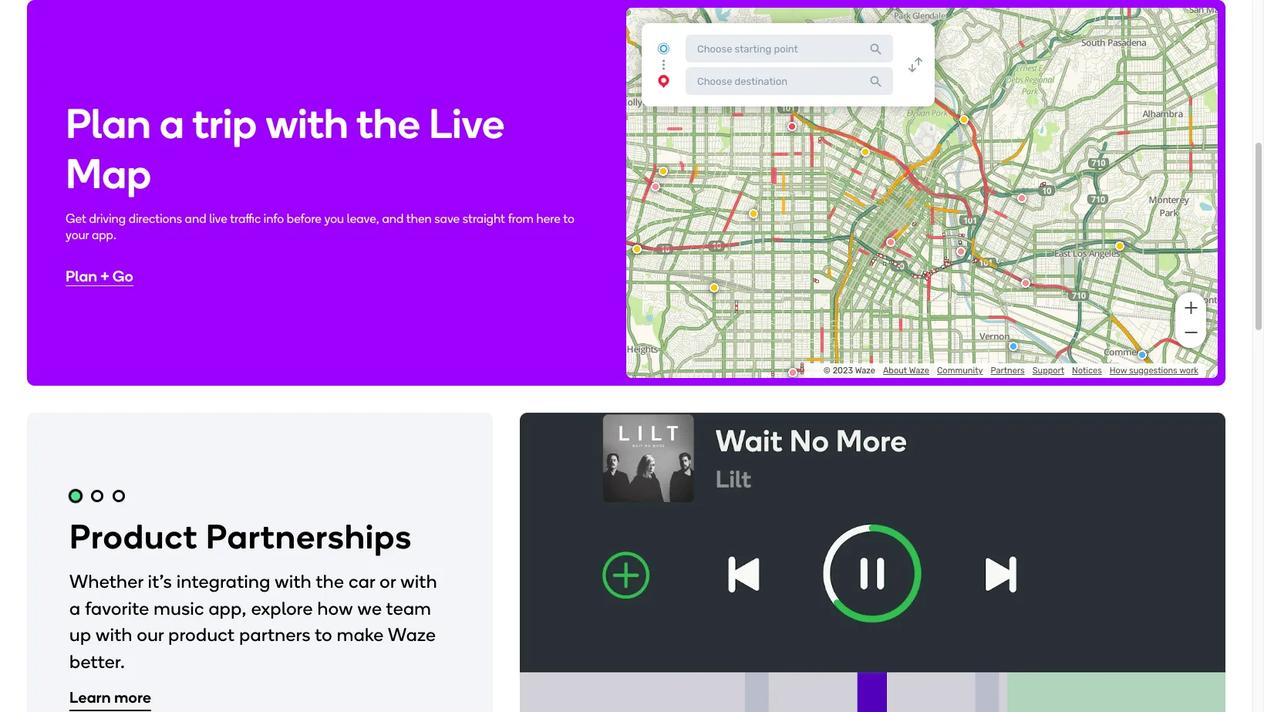 Task type: vqa. For each thing, say whether or not it's contained in the screenshot.
Review summary
no



Task type: locate. For each thing, give the bounding box(es) containing it.
0 horizontal spatial a
[[69, 597, 81, 619]]

1 vertical spatial to
[[315, 624, 333, 646]]

then
[[406, 211, 432, 226]]

with
[[266, 99, 348, 149], [275, 570, 312, 592], [401, 570, 437, 592], [96, 624, 132, 646]]

with inside plan a trip with the live map
[[266, 99, 348, 149]]

map
[[66, 149, 151, 199]]

whether
[[69, 570, 143, 592]]

more
[[114, 688, 151, 707]]

0 vertical spatial plan
[[66, 99, 151, 149]]

a
[[160, 99, 184, 149], [69, 597, 81, 619]]

driving
[[89, 211, 126, 226]]

from
[[508, 211, 534, 226]]

traffic
[[230, 211, 261, 226]]

plan
[[66, 99, 151, 149], [66, 267, 97, 286]]

product partnerships
[[69, 516, 412, 557]]

the for car
[[316, 570, 344, 592]]

0 horizontal spatial to
[[315, 624, 333, 646]]

our
[[137, 624, 164, 646]]

0 horizontal spatial the
[[316, 570, 344, 592]]

plan a trip with the live map
[[66, 99, 505, 199]]

to right here
[[563, 211, 575, 226]]

2 and from the left
[[382, 211, 404, 226]]

+
[[100, 267, 109, 286]]

and left then
[[382, 211, 404, 226]]

0 horizontal spatial and
[[185, 211, 206, 226]]

the inside whether it's integrating with the car or with a favorite music app, explore how we team up with our product partners to make waze better.
[[316, 570, 344, 592]]

and left the live
[[185, 211, 206, 226]]

whether it's integrating with the car or with a favorite music app, explore how we team up with our product partners to make waze better.
[[69, 570, 437, 673]]

get
[[66, 211, 86, 226]]

to inside get driving directions and live traffic info before you leave, and then save straight from here to your app.
[[563, 211, 575, 226]]

a left trip
[[160, 99, 184, 149]]

partnerships
[[206, 516, 412, 557]]

get driving directions and live traffic info before you leave, and then save straight from here to your app.
[[66, 211, 575, 242]]

1 vertical spatial plan
[[66, 267, 97, 286]]

a up the up in the left bottom of the page
[[69, 597, 81, 619]]

learn
[[69, 688, 111, 707]]

learn more link
[[69, 687, 151, 710]]

the
[[357, 99, 420, 149], [316, 570, 344, 592]]

and
[[185, 211, 206, 226], [382, 211, 404, 226]]

favorite
[[85, 597, 149, 619]]

the inside plan a trip with the live map
[[357, 99, 420, 149]]

to inside whether it's integrating with the car or with a favorite music app, explore how we team up with our product partners to make waze better.
[[315, 624, 333, 646]]

waze
[[388, 624, 436, 646]]

to
[[563, 211, 575, 226], [315, 624, 333, 646]]

0 vertical spatial a
[[160, 99, 184, 149]]

explore
[[251, 597, 313, 619]]

app,
[[209, 597, 247, 619]]

0 vertical spatial the
[[357, 99, 420, 149]]

2 plan from the top
[[66, 267, 97, 286]]

1 vertical spatial the
[[316, 570, 344, 592]]

1 horizontal spatial a
[[160, 99, 184, 149]]

before
[[287, 211, 322, 226]]

1 horizontal spatial and
[[382, 211, 404, 226]]

the for live
[[357, 99, 420, 149]]

to down how
[[315, 624, 333, 646]]

1 horizontal spatial the
[[357, 99, 420, 149]]

plan inside plan a trip with the live map
[[66, 99, 151, 149]]

1 vertical spatial a
[[69, 597, 81, 619]]

1 plan from the top
[[66, 99, 151, 149]]

how
[[317, 597, 353, 619]]

1 horizontal spatial to
[[563, 211, 575, 226]]

product
[[69, 516, 198, 557]]

0 vertical spatial to
[[563, 211, 575, 226]]



Task type: describe. For each thing, give the bounding box(es) containing it.
straight
[[463, 211, 505, 226]]

music
[[154, 597, 204, 619]]

better.
[[69, 651, 125, 673]]

make
[[337, 624, 384, 646]]

learn more
[[69, 688, 151, 707]]

leave,
[[347, 211, 379, 226]]

we
[[358, 597, 382, 619]]

a inside whether it's integrating with the car or with a favorite music app, explore how we team up with our product partners to make waze better.
[[69, 597, 81, 619]]

live
[[209, 211, 227, 226]]

or
[[380, 570, 396, 592]]

1 and from the left
[[185, 211, 206, 226]]

live
[[429, 99, 505, 149]]

app.
[[92, 227, 116, 242]]

up
[[69, 624, 91, 646]]

a inside plan a trip with the live map
[[160, 99, 184, 149]]

here
[[537, 211, 561, 226]]

partners
[[239, 624, 311, 646]]

you
[[324, 211, 344, 226]]

plan + go
[[66, 267, 133, 286]]

team
[[386, 597, 431, 619]]

go
[[113, 267, 133, 286]]

image of music controls with a map in the background image
[[520, 413, 1226, 712]]

plan + go link
[[66, 267, 133, 286]]

it's
[[148, 570, 172, 592]]

product
[[168, 624, 235, 646]]

save
[[435, 211, 460, 226]]

car
[[349, 570, 375, 592]]

trip
[[192, 99, 257, 149]]

plan for plan + go
[[66, 267, 97, 286]]

integrating
[[177, 570, 270, 592]]

your
[[66, 227, 89, 242]]

plan for plan a trip with the live map
[[66, 99, 151, 149]]

directions
[[129, 211, 182, 226]]

info
[[264, 211, 284, 226]]



